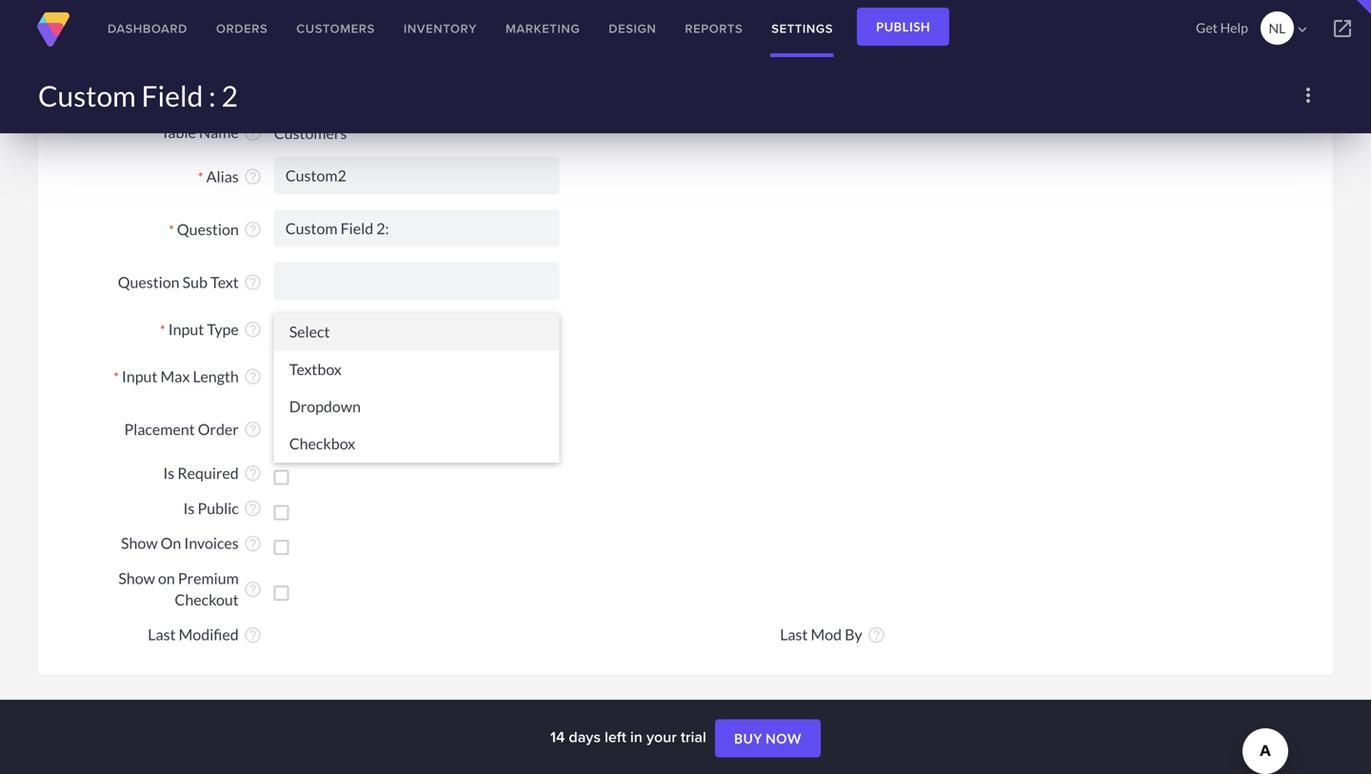 Task type: locate. For each thing, give the bounding box(es) containing it.
now
[[766, 731, 802, 747]]

last for help_outline
[[148, 625, 176, 644]]

14 days left in your trial
[[551, 726, 711, 748]]

is left public in the bottom of the page
[[183, 499, 195, 518]]

question up sub
[[177, 220, 239, 238]]

help_outline right required
[[243, 464, 262, 483]]

last left the modified
[[148, 625, 176, 644]]

* up question sub text help_outline
[[169, 222, 174, 238]]

* inside * input type help_outline
[[160, 322, 165, 338]]

question
[[177, 220, 239, 238], [118, 273, 180, 291]]

None text field
[[274, 157, 560, 194], [274, 210, 560, 247], [274, 263, 560, 300], [274, 157, 560, 194], [274, 210, 560, 247], [274, 263, 560, 300]]

1 horizontal spatial is
[[183, 499, 195, 518]]

help_outline right text on the top left of the page
[[243, 273, 262, 292]]

1 vertical spatial show
[[118, 569, 155, 588]]

* left max
[[114, 369, 119, 385]]

more_vert button
[[1290, 76, 1328, 114]]

show for help_outline
[[121, 534, 158, 553]]

textbox
[[289, 360, 342, 378]]

nl
[[1269, 20, 1286, 36]]

* id help_outline
[[214, 88, 262, 107]]

1 vertical spatial customers
[[274, 124, 347, 142]]

help_outline right by
[[867, 626, 886, 645]]

14
[[551, 726, 565, 748]]


[[1295, 21, 1312, 38]]

0 vertical spatial input
[[168, 320, 204, 339]]

help_outline right the invoices
[[243, 534, 262, 553]]

help_outline
[[243, 88, 262, 107], [243, 123, 262, 142], [243, 167, 262, 186], [243, 220, 262, 239], [243, 273, 262, 292], [243, 320, 262, 339], [243, 367, 262, 386], [243, 420, 262, 439], [243, 464, 262, 483], [243, 499, 262, 518], [243, 534, 262, 553], [243, 580, 262, 599], [243, 626, 262, 645], [867, 626, 886, 645]]

is for is required help_outline
[[163, 464, 175, 482]]

input
[[168, 320, 204, 339], [122, 367, 158, 386]]

* for * input type help_outline
[[160, 322, 165, 338]]

* up max
[[160, 322, 165, 338]]

0 vertical spatial is
[[163, 464, 175, 482]]

dropdown
[[289, 397, 361, 416]]

customers right "orders"
[[297, 20, 375, 38]]

is for is public help_outline
[[183, 499, 195, 518]]

help_outline inside * input max length help_outline
[[243, 367, 262, 386]]

help_outline inside is required help_outline
[[243, 464, 262, 483]]

* input type help_outline
[[160, 320, 262, 339]]

type
[[207, 320, 239, 339]]

trial
[[681, 726, 707, 748]]

marketing
[[506, 20, 580, 38]]

input left max
[[122, 367, 158, 386]]

is
[[163, 464, 175, 482], [183, 499, 195, 518]]

1 vertical spatial input
[[122, 367, 158, 386]]

details
[[62, 35, 139, 65]]

last
[[148, 625, 176, 644], [780, 625, 808, 644]]

input inside * input max length help_outline
[[122, 367, 158, 386]]

1 horizontal spatial input
[[168, 320, 204, 339]]

help_outline right "order"
[[243, 420, 262, 439]]

* inside * alias help_outline
[[198, 169, 203, 185]]

last modified help_outline
[[148, 625, 262, 645]]

help_outline inside last mod by help_outline
[[867, 626, 886, 645]]

1 last from the left
[[148, 625, 176, 644]]

help_outline inside question sub text help_outline
[[243, 273, 262, 292]]

help_outline right public in the bottom of the page
[[243, 499, 262, 518]]

1 horizontal spatial last
[[780, 625, 808, 644]]

customers right name
[[274, 124, 347, 142]]

show
[[121, 534, 158, 553], [118, 569, 155, 588]]

reports
[[685, 20, 743, 38]]

help_outline down * alias help_outline
[[243, 220, 262, 239]]

show inside 'show on premium checkout help_outline'
[[118, 569, 155, 588]]

help_outline right the modified
[[243, 626, 262, 645]]

placement order help_outline
[[124, 420, 262, 439]]

1 vertical spatial question
[[118, 273, 180, 291]]

settings
[[772, 20, 834, 38]]

help_outline right name
[[243, 123, 262, 142]]

your
[[647, 726, 677, 748]]

1 vertical spatial is
[[183, 499, 195, 518]]

last left the mod
[[780, 625, 808, 644]]

input left type
[[168, 320, 204, 339]]

help_outline right id
[[243, 88, 262, 107]]

design
[[609, 20, 657, 38]]

is inside is required help_outline
[[163, 464, 175, 482]]

is public help_outline
[[183, 499, 262, 518]]

question sub text help_outline
[[118, 273, 262, 292]]

0 vertical spatial show
[[121, 534, 158, 553]]

help_outline right length
[[243, 367, 262, 386]]

help_outline right type
[[243, 320, 262, 339]]

input inside * input type help_outline
[[168, 320, 204, 339]]

order
[[198, 420, 239, 439]]

on
[[161, 534, 181, 553]]

is left required
[[163, 464, 175, 482]]

help_outline right premium
[[243, 580, 262, 599]]

question inside * question help_outline
[[177, 220, 239, 238]]

show on invoices help_outline
[[121, 534, 262, 553]]

* inside * input max length help_outline
[[114, 369, 119, 385]]

checkout
[[175, 590, 239, 609]]

input for length
[[122, 367, 158, 386]]

help_outline inside show on invoices help_outline
[[243, 534, 262, 553]]

* inside "* id help_outline"
[[214, 90, 220, 106]]

0 horizontal spatial input
[[122, 367, 158, 386]]

show on premium checkout help_outline
[[118, 569, 262, 609]]

* left alias
[[198, 169, 203, 185]]

nl 
[[1269, 20, 1312, 38]]

question left sub
[[118, 273, 180, 291]]

dashboard link
[[93, 0, 202, 57]]

0 horizontal spatial is
[[163, 464, 175, 482]]

customers
[[297, 20, 375, 38], [274, 124, 347, 142]]

show inside show on invoices help_outline
[[121, 534, 158, 553]]

last inside last mod by help_outline
[[780, 625, 808, 644]]

2 last from the left
[[780, 625, 808, 644]]

help_outline right alias
[[243, 167, 262, 186]]

is inside is public help_outline
[[183, 499, 195, 518]]

* for * alias help_outline
[[198, 169, 203, 185]]

*
[[214, 90, 220, 106], [198, 169, 203, 185], [169, 222, 174, 238], [160, 322, 165, 338], [114, 369, 119, 385]]

* left 2
[[214, 90, 220, 106]]

id
[[223, 88, 239, 107]]

customers for orders
[[297, 20, 375, 38]]

* inside * question help_outline
[[169, 222, 174, 238]]

help_outline inside placement order help_outline
[[243, 420, 262, 439]]

0 vertical spatial question
[[177, 220, 239, 238]]

on
[[158, 569, 175, 588]]

name
[[199, 123, 239, 142]]

0 horizontal spatial last
[[148, 625, 176, 644]]

get help
[[1197, 20, 1249, 36]]

more_vert
[[1297, 84, 1320, 107]]

:
[[209, 79, 216, 113]]

last inside "last modified help_outline"
[[148, 625, 176, 644]]

last for by
[[780, 625, 808, 644]]


[[1332, 17, 1355, 40]]

0 vertical spatial customers
[[297, 20, 375, 38]]

table name help_outline
[[161, 123, 262, 142]]



Task type: describe. For each thing, give the bounding box(es) containing it.
help_outline inside * question help_outline
[[243, 220, 262, 239]]

inventory
[[404, 20, 477, 38]]

question inside question sub text help_outline
[[118, 273, 180, 291]]

text
[[211, 273, 239, 291]]

is required help_outline
[[163, 464, 262, 483]]

modified
[[179, 625, 239, 644]]

* input max length help_outline
[[114, 367, 262, 386]]

show for checkout
[[118, 569, 155, 588]]

left
[[605, 726, 627, 748]]

help_outline inside "* id help_outline"
[[243, 88, 262, 107]]

max
[[161, 367, 190, 386]]

required
[[178, 464, 239, 482]]

buy
[[734, 731, 763, 747]]

* for * question help_outline
[[169, 222, 174, 238]]

help_outline inside "last modified help_outline"
[[243, 626, 262, 645]]

buy now link
[[715, 720, 821, 758]]

2
[[221, 79, 238, 113]]

premium
[[178, 569, 239, 588]]

days
[[569, 726, 601, 748]]

* question help_outline
[[169, 220, 262, 239]]

help
[[1221, 20, 1249, 36]]

customers for help_outline
[[274, 124, 347, 142]]

last mod by help_outline
[[780, 625, 886, 645]]

help_outline inside * alias help_outline
[[243, 167, 262, 186]]

custom field : 2
[[38, 79, 238, 113]]

buy now
[[734, 731, 802, 747]]

* alias help_outline
[[198, 167, 262, 186]]

sub
[[183, 273, 208, 291]]

help_outline inside * input type help_outline
[[243, 320, 262, 339]]

table
[[161, 123, 196, 142]]

placement
[[124, 420, 195, 439]]

* for * id help_outline
[[214, 90, 220, 106]]

mod
[[811, 625, 842, 644]]

public
[[198, 499, 239, 518]]

help_outline inside 'show on premium checkout help_outline'
[[243, 580, 262, 599]]

help_outline inside is public help_outline
[[243, 499, 262, 518]]

by
[[845, 625, 863, 644]]

field
[[141, 79, 203, 113]]

* for * input max length help_outline
[[114, 369, 119, 385]]

publish
[[876, 19, 931, 34]]

length
[[193, 367, 239, 386]]

dashboard
[[108, 20, 188, 38]]

get
[[1197, 20, 1218, 36]]

publish button
[[857, 8, 950, 46]]

invoices
[[184, 534, 239, 553]]

orders
[[216, 20, 268, 38]]

in
[[631, 726, 643, 748]]

alias
[[206, 167, 239, 186]]

help_outline inside table name help_outline
[[243, 123, 262, 142]]

input for help_outline
[[168, 320, 204, 339]]

 link
[[1315, 0, 1372, 57]]

select
[[289, 323, 330, 341]]

checkbox
[[289, 435, 356, 453]]

custom
[[38, 79, 136, 113]]



Task type: vqa. For each thing, say whether or not it's contained in the screenshot.
"Get"
yes



